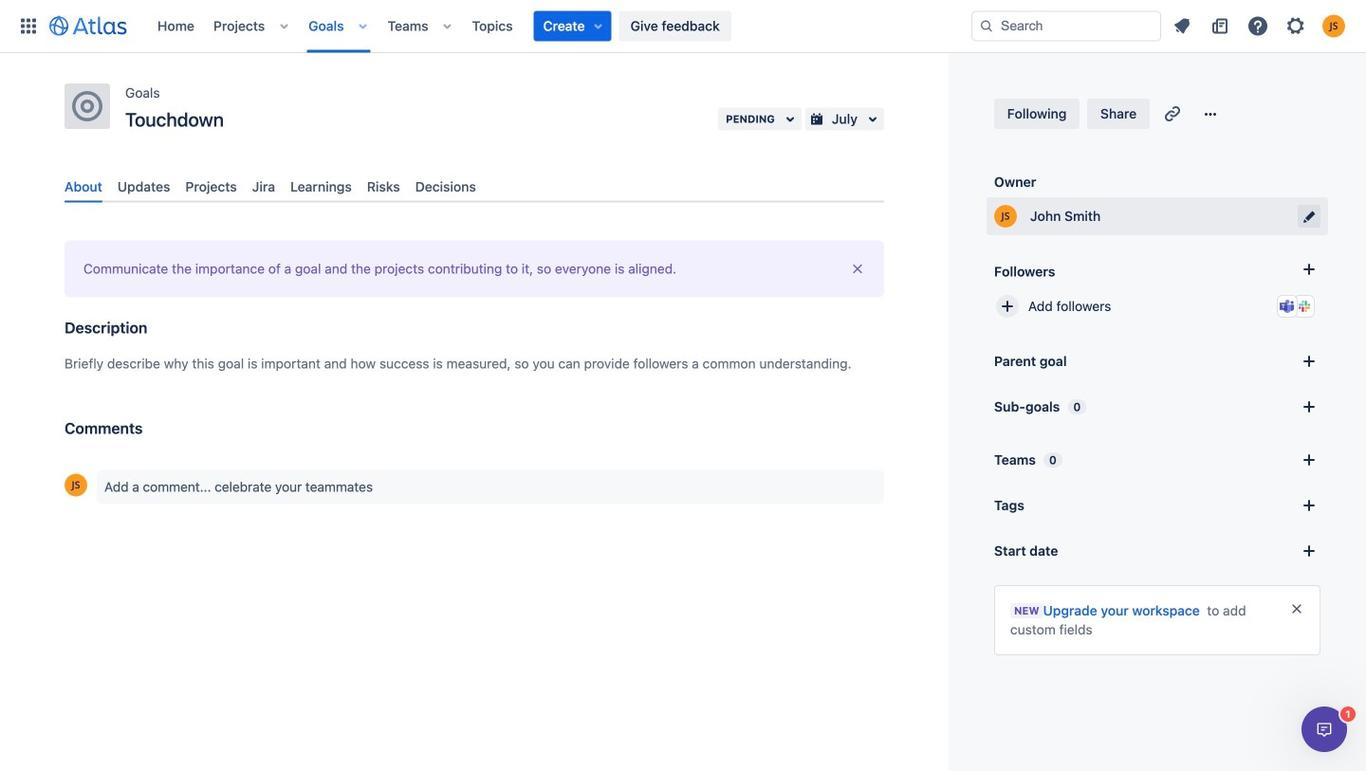 Task type: describe. For each thing, give the bounding box(es) containing it.
msteams logo showing  channels are connected to this goal image
[[1280, 299, 1295, 314]]

help image
[[1247, 15, 1269, 37]]

set start date image
[[1298, 540, 1321, 563]]

top element
[[11, 0, 971, 53]]

add follower image
[[996, 295, 1019, 318]]

close banner image
[[850, 262, 865, 277]]

close banner image
[[1289, 601, 1304, 617]]

settings image
[[1285, 15, 1307, 37]]

goal icon image
[[72, 91, 102, 121]]

slack logo showing nan channels are connected to this goal image
[[1297, 299, 1312, 314]]

more icon image
[[1199, 102, 1222, 125]]

switch to... image
[[17, 15, 40, 37]]

notifications image
[[1171, 15, 1193, 37]]



Task type: vqa. For each thing, say whether or not it's contained in the screenshot.
first confluence image from the top
no



Task type: locate. For each thing, give the bounding box(es) containing it.
search image
[[979, 18, 994, 34]]

add a follower image
[[1298, 258, 1321, 281]]

add tag image
[[1298, 494, 1321, 517]]

banner
[[0, 0, 1366, 53]]

add team image
[[1298, 449, 1321, 472]]

None search field
[[971, 11, 1161, 41]]

Search field
[[971, 11, 1161, 41]]

tab list
[[57, 171, 892, 203]]

account image
[[1322, 15, 1345, 37]]



